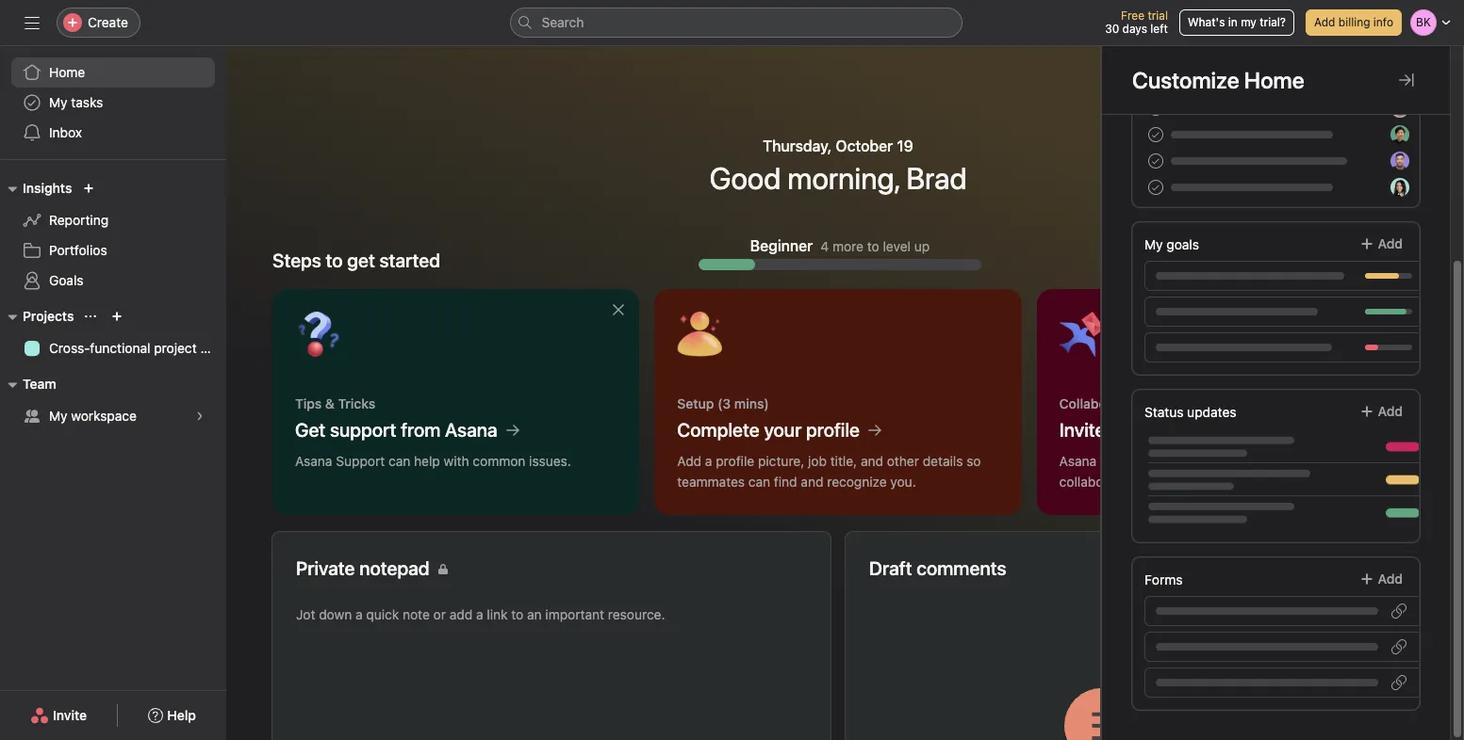 Task type: describe. For each thing, give the bounding box(es) containing it.
add button for updates
[[1347, 395, 1415, 429]]

(1 min)
[[1146, 396, 1189, 412]]

team button
[[0, 373, 56, 396]]

inbox link
[[11, 118, 215, 148]]

what's
[[1188, 15, 1225, 29]]

add a profile picture, job title, and other details so teammates can find and recognize you.
[[677, 453, 981, 490]]

asana for invite someone to collaborate
[[1059, 453, 1097, 469]]

profile for a
[[716, 453, 754, 469]]

portfolios link
[[11, 236, 215, 266]]

your
[[764, 420, 802, 441]]

support
[[336, 453, 385, 469]]

add button for i've
[[1347, 59, 1415, 93]]

steps to get started
[[272, 250, 440, 272]]

for
[[1173, 453, 1190, 469]]

0 horizontal spatial with
[[444, 453, 469, 469]]

1 horizontal spatial asana
[[445, 420, 497, 441]]

find
[[774, 474, 797, 490]]

use
[[1152, 474, 1174, 490]]

more
[[832, 238, 864, 254]]

title,
[[830, 453, 857, 469]]

trial
[[1148, 8, 1168, 23]]

good
[[709, 160, 781, 196]]

from
[[401, 420, 441, 441]]

thursday,
[[763, 138, 832, 155]]

a inside add a profile picture, job title, and other details so teammates can find and recognize you.
[[705, 453, 712, 469]]

projects
[[23, 308, 74, 324]]

reporting
[[49, 212, 109, 228]]

is
[[1100, 453, 1110, 469]]

insights element
[[0, 172, 226, 300]]

home
[[49, 64, 85, 80]]

setup (3 mins)
[[677, 396, 769, 412]]

invite button
[[18, 700, 99, 733]]

get started
[[347, 250, 440, 272]]

my tasks
[[49, 94, 103, 110]]

free
[[1121, 8, 1144, 23]]

project
[[154, 340, 197, 356]]

profile for your
[[806, 420, 860, 441]]

support
[[330, 420, 396, 441]]

up
[[914, 238, 930, 254]]

cross-
[[49, 340, 90, 356]]

global element
[[0, 46, 226, 159]]

teams element
[[0, 368, 226, 436]]

tips & tricks
[[295, 396, 375, 412]]

30
[[1105, 22, 1119, 36]]

help
[[414, 453, 440, 469]]

plan
[[200, 340, 226, 356]]

status updates
[[1144, 404, 1236, 420]]

show options, current sort, top image
[[85, 311, 97, 322]]

0 vertical spatial and
[[861, 453, 883, 469]]

search list box
[[510, 8, 962, 38]]

it
[[1177, 474, 1185, 490]]

asana for get support from asana
[[295, 453, 332, 469]]

what's in my trial?
[[1188, 15, 1286, 29]]

private notepad
[[296, 558, 430, 580]]

collaborate
[[1214, 420, 1309, 441]]

forms
[[1144, 572, 1183, 588]]

goals
[[49, 272, 84, 288]]

insights
[[23, 180, 72, 196]]

0 horizontal spatial and
[[801, 474, 823, 490]]

my
[[1241, 15, 1257, 29]]

insights button
[[0, 177, 72, 200]]

add for billing
[[1314, 15, 1335, 29]]

my workspace
[[49, 408, 137, 424]]

steps
[[272, 250, 321, 272]]

goals
[[1166, 237, 1199, 253]]

collaborator
[[1059, 474, 1132, 490]]

issues.
[[529, 453, 571, 469]]

picture,
[[758, 453, 804, 469]]

invite inside asana is designed for collaboration. invite a trusted collaborator to use it with you.
[[1280, 453, 1313, 469]]

my for my workspace
[[49, 408, 67, 424]]

add for 4th add button from the top of the page
[[1378, 571, 1403, 587]]

so
[[966, 453, 981, 469]]

level
[[883, 238, 911, 254]]

setup
[[677, 396, 714, 412]]

thursday, october 19 good morning, brad
[[709, 138, 967, 196]]

private
[[296, 558, 355, 580]]

collaboration.
[[1194, 453, 1277, 469]]

& tricks
[[325, 396, 375, 412]]

beginner 4 more to level up
[[750, 238, 930, 255]]

create button
[[57, 8, 140, 38]]

collaboration
[[1059, 396, 1143, 412]]

add button for goals
[[1347, 227, 1415, 261]]

help button
[[136, 700, 208, 733]]

to inside collaboration (1 min) invite someone to collaborate
[[1192, 420, 1209, 441]]

trial?
[[1260, 15, 1286, 29]]

billing
[[1338, 15, 1370, 29]]



Task type: vqa. For each thing, say whether or not it's contained in the screenshot.
second Mark complete checkbox
no



Task type: locate. For each thing, give the bounding box(es) containing it.
asana up common
[[445, 420, 497, 441]]

with
[[444, 453, 469, 469], [1188, 474, 1214, 490]]

19
[[897, 138, 913, 155]]

new image
[[83, 183, 95, 194]]

asana down get
[[295, 453, 332, 469]]

can left find
[[748, 474, 770, 490]]

team
[[23, 376, 56, 392]]

see details, my workspace image
[[194, 411, 206, 422]]

new project or portfolio image
[[112, 311, 123, 322]]

profile inside add a profile picture, job title, and other details so teammates can find and recognize you.
[[716, 453, 754, 469]]

0 horizontal spatial invite
[[53, 708, 87, 724]]

to right steps
[[326, 250, 343, 272]]

add inside add a profile picture, job title, and other details so teammates can find and recognize you.
[[677, 453, 701, 469]]

complete
[[677, 420, 760, 441]]

2 add button from the top
[[1347, 227, 1415, 261]]

updates
[[1187, 404, 1236, 420]]

complete your profile
[[677, 420, 860, 441]]

profile
[[806, 420, 860, 441], [716, 453, 754, 469]]

status
[[1144, 404, 1184, 420]]

create
[[88, 14, 128, 30]]

other
[[887, 453, 919, 469]]

notepad
[[359, 558, 430, 580]]

you.
[[890, 474, 916, 490], [1218, 474, 1243, 490]]

0 horizontal spatial you.
[[890, 474, 916, 490]]

1 a from the left
[[705, 453, 712, 469]]

collaboration (1 min) invite someone to collaborate
[[1059, 396, 1309, 441]]

4 add button from the top
[[1347, 563, 1415, 597]]

tasks
[[71, 94, 103, 110]]

add for add button for goals
[[1378, 236, 1403, 252]]

1 horizontal spatial can
[[748, 474, 770, 490]]

profile up teammates
[[716, 453, 754, 469]]

my for my tasks
[[49, 94, 67, 110]]

invite inside button
[[53, 708, 87, 724]]

1 you. from the left
[[890, 474, 916, 490]]

to inside beginner 4 more to level up
[[867, 238, 879, 254]]

2 horizontal spatial invite
[[1280, 453, 1313, 469]]

designed
[[1114, 453, 1170, 469]]

0 vertical spatial profile
[[806, 420, 860, 441]]

beginner
[[750, 238, 813, 255]]

customize button
[[1296, 114, 1404, 148]]

my for my goals
[[1144, 237, 1163, 253]]

what's in my trial? button
[[1179, 9, 1294, 36]]

i've
[[1182, 69, 1204, 85]]

1 vertical spatial my
[[1144, 237, 1163, 253]]

2 vertical spatial my
[[49, 408, 67, 424]]

to left use at right
[[1136, 474, 1148, 490]]

my down team
[[49, 408, 67, 424]]

help
[[167, 708, 196, 724]]

days
[[1122, 22, 1147, 36]]

tips
[[295, 396, 322, 412]]

with right help
[[444, 453, 469, 469]]

1 vertical spatial invite
[[1280, 453, 1313, 469]]

my inside teams "element"
[[49, 408, 67, 424]]

a left trusted
[[1316, 453, 1324, 469]]

my inside global element
[[49, 94, 67, 110]]

projects element
[[0, 300, 226, 368]]

1 horizontal spatial with
[[1188, 474, 1214, 490]]

trusted
[[1327, 453, 1371, 469]]

details
[[923, 453, 963, 469]]

1 vertical spatial with
[[1188, 474, 1214, 490]]

free trial 30 days left
[[1105, 8, 1168, 36]]

to right status
[[1192, 420, 1209, 441]]

a inside asana is designed for collaboration. invite a trusted collaborator to use it with you.
[[1316, 453, 1324, 469]]

add billing info
[[1314, 15, 1393, 29]]

4
[[821, 238, 829, 254]]

profile up title, at bottom right
[[806, 420, 860, 441]]

dismiss image
[[611, 303, 626, 318]]

invite inside collaboration (1 min) invite someone to collaborate
[[1059, 420, 1105, 441]]

asana inside asana is designed for collaboration. invite a trusted collaborator to use it with you.
[[1059, 453, 1097, 469]]

my left goals
[[1144, 237, 1163, 253]]

recognize
[[827, 474, 887, 490]]

2 a from the left
[[1316, 453, 1324, 469]]

2 horizontal spatial asana
[[1059, 453, 1097, 469]]

home link
[[11, 58, 215, 88]]

a
[[705, 453, 712, 469], [1316, 453, 1324, 469]]

add billing info button
[[1306, 9, 1402, 36]]

my workspace link
[[11, 402, 215, 432]]

0 horizontal spatial asana
[[295, 453, 332, 469]]

tasks i've assigned
[[1144, 69, 1262, 85]]

1 horizontal spatial profile
[[806, 420, 860, 441]]

inbox
[[49, 124, 82, 140]]

1 add button from the top
[[1347, 59, 1415, 93]]

1 horizontal spatial a
[[1316, 453, 1324, 469]]

to left level
[[867, 238, 879, 254]]

3 add button from the top
[[1347, 395, 1415, 429]]

asana left is
[[1059, 453, 1097, 469]]

a up teammates
[[705, 453, 712, 469]]

cross-functional project plan
[[49, 340, 226, 356]]

draft comments
[[869, 558, 1006, 580]]

(3 mins)
[[717, 396, 769, 412]]

2 vertical spatial invite
[[53, 708, 87, 724]]

you. inside asana is designed for collaboration. invite a trusted collaborator to use it with you.
[[1218, 474, 1243, 490]]

0 vertical spatial invite
[[1059, 420, 1105, 441]]

1 vertical spatial can
[[748, 474, 770, 490]]

projects button
[[0, 305, 74, 328]]

job
[[808, 453, 827, 469]]

you. down collaboration.
[[1218, 474, 1243, 490]]

0 vertical spatial my
[[49, 94, 67, 110]]

teammates
[[677, 474, 745, 490]]

my left tasks
[[49, 94, 67, 110]]

and down job at the right bottom
[[801, 474, 823, 490]]

add for a
[[677, 453, 701, 469]]

search
[[542, 14, 584, 30]]

0 horizontal spatial a
[[705, 453, 712, 469]]

common
[[473, 453, 525, 469]]

you. inside add a profile picture, job title, and other details so teammates can find and recognize you.
[[890, 474, 916, 490]]

with right it
[[1188, 474, 1214, 490]]

you. down other
[[890, 474, 916, 490]]

can left help
[[388, 453, 410, 469]]

can inside add a profile picture, job title, and other details so teammates can find and recognize you.
[[748, 474, 770, 490]]

1 horizontal spatial you.
[[1218, 474, 1243, 490]]

0 horizontal spatial profile
[[716, 453, 754, 469]]

0 vertical spatial with
[[444, 453, 469, 469]]

2 you. from the left
[[1218, 474, 1243, 490]]

1 horizontal spatial invite
[[1059, 420, 1105, 441]]

search button
[[510, 8, 962, 38]]

to inside asana is designed for collaboration. invite a trusted collaborator to use it with you.
[[1136, 474, 1148, 490]]

1 vertical spatial profile
[[716, 453, 754, 469]]

customize home
[[1132, 67, 1304, 93]]

get support from asana
[[295, 420, 497, 441]]

1 vertical spatial and
[[801, 474, 823, 490]]

1 horizontal spatial and
[[861, 453, 883, 469]]

and
[[861, 453, 883, 469], [801, 474, 823, 490]]

asana
[[445, 420, 497, 441], [295, 453, 332, 469], [1059, 453, 1097, 469]]

morning,
[[787, 160, 900, 196]]

0 vertical spatial can
[[388, 453, 410, 469]]

cross-functional project plan link
[[11, 334, 226, 364]]

portfolios
[[49, 242, 107, 258]]

hide sidebar image
[[25, 15, 40, 30]]

with inside asana is designed for collaboration. invite a trusted collaborator to use it with you.
[[1188, 474, 1214, 490]]

asana support can help with common issues.
[[295, 453, 571, 469]]

close customization pane image
[[1399, 73, 1414, 88]]

info
[[1373, 15, 1393, 29]]

functional
[[90, 340, 150, 356]]

in
[[1228, 15, 1238, 29]]

and up recognize
[[861, 453, 883, 469]]

scroll card carousel right image
[[1396, 397, 1411, 412]]

assigned
[[1207, 69, 1262, 85]]

workspace
[[71, 408, 137, 424]]

customize
[[1327, 123, 1391, 139]]

get
[[295, 420, 325, 441]]

asana is designed for collaboration. invite a trusted collaborator to use it with you.
[[1059, 453, 1371, 490]]

0 horizontal spatial can
[[388, 453, 410, 469]]

tasks
[[1144, 69, 1179, 85]]

add for add button corresponding to updates
[[1378, 403, 1403, 420]]

my tasks link
[[11, 88, 215, 118]]

can
[[388, 453, 410, 469], [748, 474, 770, 490]]



